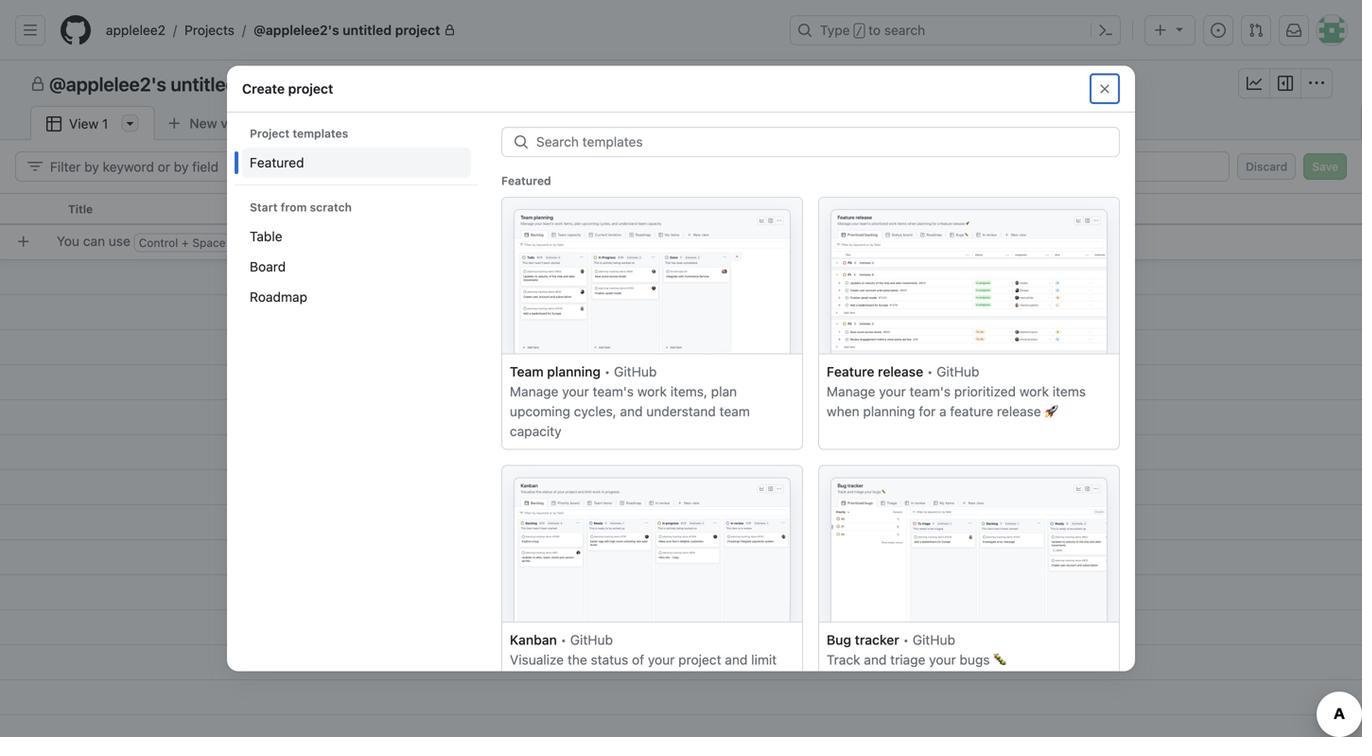 Task type: describe. For each thing, give the bounding box(es) containing it.
visualize
[[510, 652, 564, 668]]

the
[[568, 652, 587, 668]]

1 horizontal spatial featured
[[502, 174, 551, 187]]

command palette image
[[1099, 23, 1114, 38]]

cycles,
[[574, 404, 617, 419]]

sc 9kayk9 0 image up save 'button'
[[1310, 76, 1325, 91]]

github inside kanban • github visualize the status of your project and limit work in progress
[[570, 632, 613, 648]]

homepage image
[[61, 15, 91, 45]]

0 horizontal spatial release
[[878, 364, 924, 380]]

title
[[68, 203, 93, 216]]

save
[[1313, 160, 1339, 173]]

planning inside feature release • github manage your team's prioritized work items when planning for a feature release 🚀
[[863, 404, 916, 419]]

sc 9kayk9 0 image inside "view 1" link
[[46, 116, 62, 132]]

notifications image
[[1287, 23, 1302, 38]]

untitled inside 'project' navigation
[[171, 73, 237, 95]]

/ for applelee2
[[173, 22, 177, 38]]

view 1 link
[[30, 106, 155, 141]]

for
[[919, 404, 936, 419]]

project templates
[[250, 127, 348, 140]]

your inside team planning • github manage your team's work items, plan upcoming cycles, and understand team capacity
[[562, 384, 589, 399]]

plus image
[[1154, 23, 1169, 38]]

type
[[820, 22, 850, 38]]

/ for type
[[856, 25, 863, 38]]

view
[[221, 115, 249, 131]]

create project
[[242, 81, 333, 96]]

title column options image
[[640, 202, 655, 217]]

@applelee2's inside list
[[254, 22, 339, 38]]

🚀
[[1045, 404, 1058, 419]]

work inside kanban • github visualize the status of your project and limit work in progress
[[510, 672, 540, 688]]

untitled inside list
[[343, 22, 392, 38]]

project
[[250, 127, 290, 140]]

space
[[192, 236, 226, 250]]

type / to search
[[820, 22, 926, 38]]

item
[[295, 233, 321, 249]]

project inside list
[[395, 22, 440, 38]]

your inside feature release • github manage your team's prioritized work items when planning for a feature release 🚀
[[879, 384, 906, 399]]

0 vertical spatial @applelee2's untitled project
[[254, 22, 440, 38]]

board
[[250, 259, 286, 274]]

bugs
[[960, 652, 990, 668]]

@applelee2's inside 'project' navigation
[[49, 73, 166, 95]]

you can use control + space to add an item
[[57, 233, 321, 250]]

kanban link
[[510, 632, 557, 648]]

work inside feature release • github manage your team's prioritized work items when planning for a feature release 🚀
[[1020, 384, 1049, 399]]

plan
[[711, 384, 737, 399]]

team's for and
[[593, 384, 634, 399]]

tab list containing new view
[[30, 106, 292, 141]]

new
[[190, 115, 217, 131]]

1 horizontal spatial /
[[242, 22, 246, 38]]

table
[[250, 229, 283, 244]]

and inside team planning • github manage your team's work items, plan upcoming cycles, and understand team capacity
[[620, 404, 643, 419]]

your inside bug tracker • github track and triage your bugs 🐛
[[930, 652, 956, 668]]

create
[[242, 81, 285, 96]]

an
[[277, 233, 291, 249]]

featured inside project templates element
[[250, 155, 304, 170]]

create new item or add existing item image
[[16, 234, 31, 249]]

from
[[281, 201, 307, 214]]

project inside navigation
[[241, 73, 303, 95]]

status column options image
[[1018, 202, 1033, 217]]

triage
[[891, 652, 926, 668]]

• for feature release
[[927, 364, 933, 380]]

items
[[1053, 384, 1086, 399]]

close image
[[1098, 81, 1113, 97]]

row inside grid
[[8, 224, 1363, 259]]

github for team planning
[[614, 364, 657, 380]]

sc 9kayk9 0 image inside view filters region
[[27, 159, 43, 174]]

start from scratch
[[250, 201, 352, 214]]

preview screenshot for template team planning image
[[514, 209, 791, 354]]

sc 9kayk9 0 image down git pull request icon
[[1247, 76, 1262, 91]]

new view
[[190, 115, 249, 131]]

scratch
[[310, 201, 352, 214]]

and inside kanban • github visualize the status of your project and limit work in progress
[[725, 652, 748, 668]]

• for bug tracker
[[903, 632, 909, 648]]

kanban
[[510, 632, 557, 648]]

start from scratch element
[[235, 221, 479, 312]]

track
[[827, 652, 861, 668]]

column header inside grid
[[0, 193, 57, 225]]

1 horizontal spatial to
[[869, 22, 881, 38]]

region containing create project
[[0, 0, 1363, 737]]

preview screenshot for template bug tracker image
[[831, 478, 1108, 622]]

new view button
[[155, 108, 262, 139]]

save button
[[1304, 153, 1348, 180]]

feature release link
[[827, 364, 924, 380]]

view
[[69, 116, 99, 132]]

sc 9kayk9 0 image down "notifications" icon
[[1278, 76, 1294, 91]]

bug tracker link
[[827, 632, 900, 648]]

@applelee2's untitled project link
[[246, 15, 463, 45]]

1 vertical spatial release
[[997, 404, 1042, 419]]

row containing title
[[0, 193, 1363, 225]]



Task type: vqa. For each thing, say whether or not it's contained in the screenshot.


Task type: locate. For each thing, give the bounding box(es) containing it.
0 horizontal spatial featured
[[250, 155, 304, 170]]

team's inside team planning • github manage your team's work items, plan upcoming cycles, and understand team capacity
[[593, 384, 634, 399]]

1 vertical spatial featured
[[502, 174, 551, 187]]

1 vertical spatial @applelee2's
[[49, 73, 166, 95]]

+
[[182, 236, 189, 250]]

project up templates
[[288, 81, 333, 96]]

@applelee2's up create project at top left
[[254, 22, 339, 38]]

assignees
[[684, 203, 741, 216]]

limit
[[752, 652, 777, 668]]

0 vertical spatial planning
[[547, 364, 601, 380]]

row containing you can use
[[8, 224, 1363, 259]]

progress
[[557, 672, 611, 688]]

list
[[98, 15, 779, 45]]

board link
[[242, 252, 471, 282]]

manage
[[510, 384, 559, 399], [827, 384, 876, 399]]

discard
[[1246, 160, 1288, 173]]

your
[[562, 384, 589, 399], [879, 384, 906, 399], [648, 652, 675, 668], [930, 652, 956, 668]]

tab panel containing you can use
[[0, 140, 1363, 737]]

@applelee2's untitled project inside 'project' navigation
[[49, 73, 303, 95]]

can
[[83, 233, 105, 249]]

preview screenshot for template feature release image
[[831, 209, 1108, 354]]

your inside kanban • github visualize the status of your project and limit work in progress
[[648, 652, 675, 668]]

1 vertical spatial planning
[[863, 404, 916, 419]]

featured down project
[[250, 155, 304, 170]]

planning left for
[[863, 404, 916, 419]]

templates
[[293, 127, 348, 140]]

work up 🚀
[[1020, 384, 1049, 399]]

github inside team planning • github manage your team's work items, plan upcoming cycles, and understand team capacity
[[614, 364, 657, 380]]

2 horizontal spatial work
[[1020, 384, 1049, 399]]

1 vertical spatial @applelee2's untitled project
[[49, 73, 303, 95]]

to
[[869, 22, 881, 38], [234, 233, 246, 249]]

1 horizontal spatial untitled
[[343, 22, 392, 38]]

work down the visualize
[[510, 672, 540, 688]]

search
[[885, 22, 926, 38]]

1 horizontal spatial and
[[725, 652, 748, 668]]

untitled
[[343, 22, 392, 38], [171, 73, 237, 95]]

manage up upcoming
[[510, 384, 559, 399]]

project right 'of'
[[679, 652, 722, 668]]

planning inside team planning • github manage your team's work items, plan upcoming cycles, and understand team capacity
[[547, 364, 601, 380]]

team planning • github manage your team's work items, plan upcoming cycles, and understand team capacity
[[510, 364, 750, 439]]

team
[[510, 364, 544, 380]]

• inside team planning • github manage your team's work items, plan upcoming cycles, and understand team capacity
[[605, 364, 611, 380]]

to left add
[[234, 233, 246, 249]]

/ right type
[[856, 25, 863, 38]]

@applelee2's untitled project up the new
[[49, 73, 303, 95]]

list containing applelee2 / projects /
[[98, 15, 779, 45]]

feature
[[827, 364, 875, 380]]

0 vertical spatial to
[[869, 22, 881, 38]]

team's up for
[[910, 384, 951, 399]]

• inside bug tracker • github track and triage your bugs 🐛
[[903, 632, 909, 648]]

team
[[720, 404, 750, 419]]

to left 'search'
[[869, 22, 881, 38]]

preview screenshot for template kanban image
[[514, 478, 791, 622]]

• for team planning
[[605, 364, 611, 380]]

project up project
[[241, 73, 303, 95]]

1 manage from the left
[[510, 384, 559, 399]]

row down assignees
[[8, 224, 1363, 259]]

github up prioritized on the bottom of page
[[937, 364, 980, 380]]

status
[[873, 203, 910, 216]]

roadmap
[[250, 289, 307, 305]]

• inside feature release • github manage your team's prioritized work items when planning for a feature release 🚀
[[927, 364, 933, 380]]

2 horizontal spatial and
[[864, 652, 887, 668]]

project navigation
[[0, 61, 1363, 106]]

and down tracker
[[864, 652, 887, 668]]

github inside feature release • github manage your team's prioritized work items when planning for a feature release 🚀
[[937, 364, 980, 380]]

sc 9kayk9 0 image left the view
[[46, 116, 62, 132]]

your left 'bugs'
[[930, 652, 956, 668]]

github up the
[[570, 632, 613, 648]]

git pull request image
[[1249, 23, 1264, 38]]

upcoming
[[510, 404, 571, 419]]

1 horizontal spatial release
[[997, 404, 1042, 419]]

1 horizontal spatial planning
[[863, 404, 916, 419]]

view filters region
[[15, 151, 1348, 182]]

roadmap link
[[242, 282, 471, 312]]

/
[[173, 22, 177, 38], [242, 22, 246, 38], [856, 25, 863, 38]]

items,
[[671, 384, 708, 399]]

0 horizontal spatial manage
[[510, 384, 559, 399]]

team's up cycles,
[[593, 384, 634, 399]]

/ inside type / to search
[[856, 25, 863, 38]]

status
[[591, 652, 629, 668]]

/ right projects
[[242, 22, 246, 38]]

2 horizontal spatial /
[[856, 25, 863, 38]]

release left 🚀
[[997, 404, 1042, 419]]

add field image
[[1067, 201, 1082, 216]]

• up cycles,
[[605, 364, 611, 380]]

capacity
[[510, 424, 562, 439]]

• inside kanban • github visualize the status of your project and limit work in progress
[[561, 632, 567, 648]]

• right kanban link
[[561, 632, 567, 648]]

grid containing you can use
[[0, 193, 1363, 737]]

@applelee2's up 1
[[49, 73, 166, 95]]

0 horizontal spatial @applelee2's
[[49, 73, 166, 95]]

tab list
[[30, 106, 292, 141]]

assignees column options image
[[829, 202, 844, 217]]

and inside bug tracker • github track and triage your bugs 🐛
[[864, 652, 887, 668]]

0 vertical spatial untitled
[[343, 22, 392, 38]]

project left 'lock' "image"
[[395, 22, 440, 38]]

0 horizontal spatial to
[[234, 233, 246, 249]]

understand
[[647, 404, 716, 419]]

untitled up the new
[[171, 73, 237, 95]]

triangle down image
[[1173, 21, 1188, 36]]

• up for
[[927, 364, 933, 380]]

planning
[[547, 364, 601, 380], [863, 404, 916, 419]]

projects link
[[177, 15, 242, 45]]

bug
[[827, 632, 852, 648]]

/ left projects
[[173, 22, 177, 38]]

your down feature release link
[[879, 384, 906, 399]]

prioritized
[[955, 384, 1016, 399]]

your right 'of'
[[648, 652, 675, 668]]

0 horizontal spatial untitled
[[171, 73, 237, 95]]

projects
[[185, 22, 235, 38]]

1 team's from the left
[[593, 384, 634, 399]]

add
[[250, 233, 273, 249]]

manage for team
[[510, 384, 559, 399]]

team planning link
[[510, 364, 601, 380]]

in
[[543, 672, 554, 688]]

0 horizontal spatial and
[[620, 404, 643, 419]]

project inside kanban • github visualize the status of your project and limit work in progress
[[679, 652, 722, 668]]

issue opened image
[[1211, 23, 1226, 38]]

use
[[109, 233, 130, 249]]

1
[[102, 116, 108, 132]]

row
[[0, 193, 1363, 225], [8, 224, 1363, 259]]

team's
[[593, 384, 634, 399], [910, 384, 951, 399]]

release
[[878, 364, 924, 380], [997, 404, 1042, 419]]

when
[[827, 404, 860, 419]]

work up understand
[[638, 384, 667, 399]]

start
[[250, 201, 278, 214]]

2 manage from the left
[[827, 384, 876, 399]]

@applelee2's
[[254, 22, 339, 38], [49, 73, 166, 95]]

manage down feature
[[827, 384, 876, 399]]

project
[[395, 22, 440, 38], [241, 73, 303, 95], [288, 81, 333, 96], [679, 652, 722, 668]]

team's inside feature release • github manage your team's prioritized work items when planning for a feature release 🚀
[[910, 384, 951, 399]]

table link
[[242, 221, 471, 252]]

featured down the search image
[[502, 174, 551, 187]]

sc 9kayk9 0 image
[[1247, 76, 1262, 91], [1278, 76, 1294, 91], [1310, 76, 1325, 91], [46, 116, 62, 132], [27, 159, 43, 174]]

work inside team planning • github manage your team's work items, plan upcoming cycles, and understand team capacity
[[638, 384, 667, 399]]

0 horizontal spatial /
[[173, 22, 177, 38]]

2 team's from the left
[[910, 384, 951, 399]]

applelee2 link
[[98, 15, 173, 45]]

a
[[940, 404, 947, 419]]

featured
[[250, 155, 304, 170], [502, 174, 551, 187]]

• up triage
[[903, 632, 909, 648]]

sc 9kayk9 0 image down "view 1" link
[[27, 159, 43, 174]]

applelee2
[[106, 22, 166, 38]]

manage inside team planning • github manage your team's work items, plan upcoming cycles, and understand team capacity
[[510, 384, 559, 399]]

github up triage
[[913, 632, 956, 648]]

Search templates text field
[[537, 128, 1120, 156]]

your up cycles,
[[562, 384, 589, 399]]

search image
[[514, 134, 529, 150]]

github inside bug tracker • github track and triage your bugs 🐛
[[913, 632, 956, 648]]

grid
[[0, 193, 1363, 737]]

0 horizontal spatial work
[[510, 672, 540, 688]]

feature
[[950, 404, 994, 419]]

1 horizontal spatial @applelee2's
[[254, 22, 339, 38]]

manage for feature
[[827, 384, 876, 399]]

region
[[0, 0, 1363, 737]]

discard button
[[1238, 153, 1297, 180]]

@applelee2's untitled project up create project at top left
[[254, 22, 440, 38]]

release up for
[[878, 364, 924, 380]]

•
[[605, 364, 611, 380], [927, 364, 933, 380], [561, 632, 567, 648], [903, 632, 909, 648]]

1 vertical spatial untitled
[[171, 73, 237, 95]]

0 horizontal spatial team's
[[593, 384, 634, 399]]

to inside you can use control + space to add an item
[[234, 233, 246, 249]]

project templates element
[[235, 148, 479, 178]]

github
[[614, 364, 657, 380], [937, 364, 980, 380], [570, 632, 613, 648], [913, 632, 956, 648]]

untitled left 'lock' "image"
[[343, 22, 392, 38]]

you
[[57, 233, 79, 249]]

featured link
[[242, 148, 471, 178]]

0 vertical spatial featured
[[250, 155, 304, 170]]

of
[[632, 652, 645, 668]]

team's for for
[[910, 384, 951, 399]]

kanban • github visualize the status of your project and limit work in progress
[[510, 632, 777, 688]]

planning up cycles,
[[547, 364, 601, 380]]

1 vertical spatial to
[[234, 233, 246, 249]]

lock image
[[444, 25, 456, 36]]

github for feature release
[[937, 364, 980, 380]]

sc 9kayk9 0 image
[[30, 77, 45, 92]]

0 horizontal spatial planning
[[547, 364, 601, 380]]

and left limit at the right
[[725, 652, 748, 668]]

create project dialog
[[227, 66, 1136, 737]]

and right cycles,
[[620, 404, 643, 419]]

1 horizontal spatial manage
[[827, 384, 876, 399]]

tab panel
[[0, 140, 1363, 737]]

and
[[620, 404, 643, 419], [725, 652, 748, 668], [864, 652, 887, 668]]

row down view filters region
[[0, 193, 1363, 225]]

feature release • github manage your team's prioritized work items when planning for a feature release 🚀
[[827, 364, 1086, 419]]

work
[[638, 384, 667, 399], [1020, 384, 1049, 399], [510, 672, 540, 688]]

bug tracker • github track and triage your bugs 🐛
[[827, 632, 1007, 668]]

tracker
[[855, 632, 900, 648]]

view options for view 1 image
[[122, 115, 137, 131]]

0 vertical spatial release
[[878, 364, 924, 380]]

@applelee2's untitled project
[[254, 22, 440, 38], [49, 73, 303, 95]]

0 vertical spatial @applelee2's
[[254, 22, 339, 38]]

view 1
[[69, 116, 108, 132]]

github up cycles,
[[614, 364, 657, 380]]

manage inside feature release • github manage your team's prioritized work items when planning for a feature release 🚀
[[827, 384, 876, 399]]

control
[[139, 236, 178, 250]]

1 horizontal spatial team's
[[910, 384, 951, 399]]

applelee2 / projects /
[[106, 22, 246, 38]]

1 horizontal spatial work
[[638, 384, 667, 399]]

column header
[[0, 193, 57, 225]]

🐛
[[994, 652, 1007, 668]]

github for bug tracker
[[913, 632, 956, 648]]



